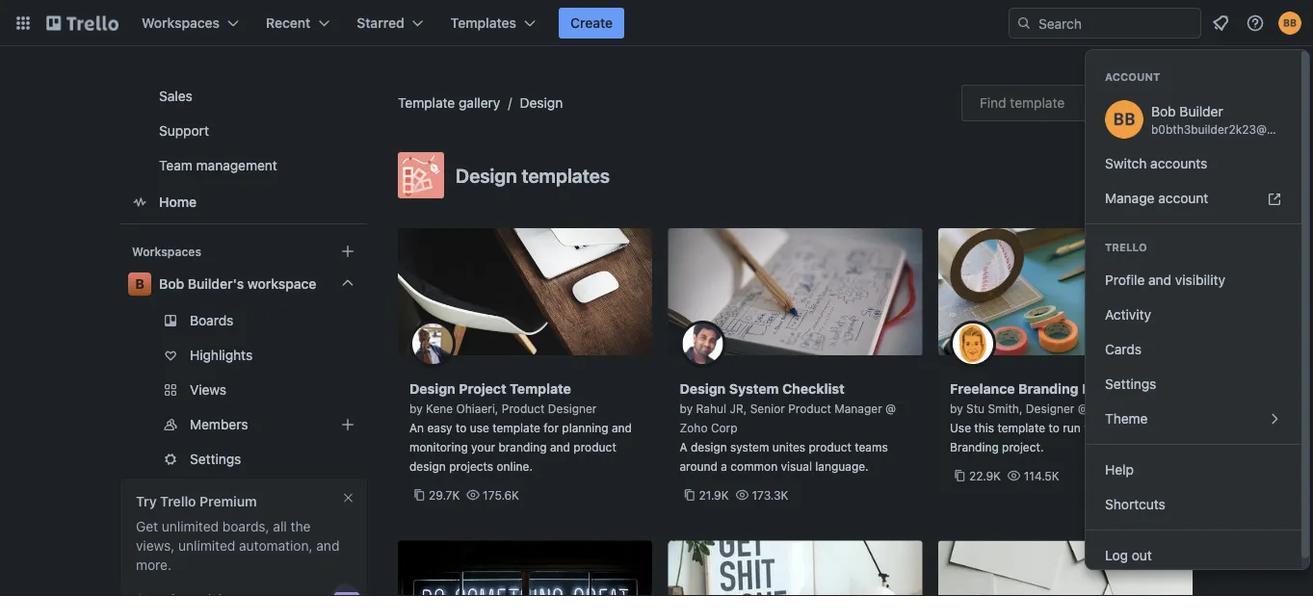 Task type: describe. For each thing, give the bounding box(es) containing it.
language.
[[815, 460, 869, 473]]

accounts
[[1151, 156, 1207, 172]]

1 horizontal spatial settings
[[1105, 376, 1157, 392]]

design project template by kene ohiaeri, product designer an easy to use template for planning and monitoring your branding and product design projects online.
[[409, 381, 632, 473]]

gallery
[[459, 95, 500, 111]]

support
[[159, 123, 209, 139]]

and right profile on the top right of the page
[[1149, 272, 1172, 288]]

product inside design system checklist by rahul jr, senior product manager @ zoho corp a design system unites product teams around a common visual language.
[[788, 402, 831, 415]]

stu
[[966, 402, 985, 415]]

team
[[159, 158, 193, 174]]

0 horizontal spatial template
[[398, 95, 455, 111]]

account
[[1158, 190, 1209, 206]]

template gallery link
[[398, 95, 500, 111]]

template gallery
[[398, 95, 500, 111]]

builder's
[[188, 277, 244, 292]]

manage account
[[1105, 190, 1209, 206]]

1 vertical spatial workspaces
[[132, 245, 201, 259]]

profile
[[1105, 272, 1145, 288]]

0 vertical spatial unlimited
[[162, 519, 219, 535]]

around
[[680, 460, 718, 473]]

primary element
[[0, 0, 1313, 46]]

kene ohiaeri, product designer image
[[409, 321, 456, 367]]

@ inside design system checklist by rahul jr, senior product manager @ zoho corp a design system unites product teams around a common visual language.
[[886, 402, 896, 415]]

for
[[544, 421, 559, 435]]

shortcuts button
[[1086, 488, 1302, 522]]

template inside freelance branding project by stu smith, designer @ trello use this template to run your next branding project.
[[998, 421, 1045, 435]]

design inside design system checklist by rahul jr, senior product manager @ zoho corp a design system unites product teams around a common visual language.
[[691, 440, 727, 454]]

Search field
[[1032, 9, 1201, 38]]

rahul
[[696, 402, 727, 415]]

1 horizontal spatial bob builder (bobbuilder40) image
[[1279, 12, 1302, 35]]

a
[[680, 440, 688, 454]]

easy
[[427, 421, 452, 435]]

design inside design project template by kene ohiaeri, product designer an easy to use template for planning and monitoring your branding and product design projects online.
[[409, 460, 446, 473]]

team management link
[[120, 151, 367, 182]]

a
[[721, 460, 727, 473]]

templates
[[451, 15, 516, 31]]

templates
[[522, 164, 610, 186]]

by for design project template
[[409, 402, 423, 415]]

0 vertical spatial trello
[[1105, 241, 1147, 254]]

back to home image
[[46, 8, 119, 39]]

premium
[[199, 494, 257, 510]]

try
[[136, 494, 157, 510]]

175.6k
[[483, 488, 519, 502]]

1 vertical spatial settings
[[190, 452, 241, 468]]

freelance
[[950, 381, 1015, 397]]

manager
[[835, 402, 882, 415]]

home
[[159, 195, 197, 211]]

common
[[731, 460, 778, 473]]

profile and visibility link
[[1086, 263, 1302, 298]]

teams
[[855, 440, 888, 454]]

rahul jr, senior product manager @ zoho corp image
[[680, 321, 726, 367]]

design templates
[[456, 164, 610, 186]]

bob builder b0bth3builder2k23@gmail.com
[[1151, 104, 1313, 136]]

system
[[729, 381, 779, 397]]

Find template field
[[962, 85, 1193, 121]]

projects
[[449, 460, 493, 473]]

switch accounts link
[[1086, 146, 1302, 181]]

1 vertical spatial unlimited
[[178, 539, 235, 554]]

templates button
[[439, 8, 547, 39]]

bob builder's workspace
[[159, 277, 316, 292]]

checklist
[[782, 381, 845, 397]]

b0bth3builder2k23@gmail.com
[[1151, 122, 1313, 136]]

design for design templates
[[456, 164, 517, 186]]

and inside try trello premium get unlimited boards, all the views, unlimited automation, and more.
[[316, 539, 340, 554]]

out
[[1132, 548, 1152, 564]]

log out
[[1105, 548, 1152, 564]]

template inside design project template by kene ohiaeri, product designer an easy to use template for planning and monitoring your branding and product design projects online.
[[510, 381, 571, 397]]

open information menu image
[[1246, 13, 1265, 33]]

home link
[[120, 185, 367, 220]]

design system checklist by rahul jr, senior product manager @ zoho corp a design system unites product teams around a common visual language.
[[680, 381, 896, 473]]

by for design system checklist
[[680, 402, 693, 415]]

bob for bob builder's workspace
[[159, 277, 184, 292]]

workspaces button
[[130, 8, 251, 39]]

product inside design project template by kene ohiaeri, product designer an easy to use template for planning and monitoring your branding and product design projects online.
[[502, 402, 545, 415]]

boards
[[190, 313, 234, 329]]

next
[[1111, 421, 1135, 435]]

21.9k
[[699, 488, 729, 502]]

workspaces inside popup button
[[142, 15, 220, 31]]

1 horizontal spatial settings link
[[1086, 367, 1302, 402]]

designer inside freelance branding project by stu smith, designer @ trello use this template to run your next branding project.
[[1026, 402, 1075, 415]]

visibility
[[1175, 272, 1226, 288]]

add image
[[336, 414, 359, 437]]

cards link
[[1086, 332, 1302, 367]]

account
[[1105, 71, 1160, 83]]

design for design
[[520, 95, 563, 111]]

recent
[[266, 15, 311, 31]]

product inside design project template by kene ohiaeri, product designer an easy to use template for planning and monitoring your branding and product design projects online.
[[574, 440, 616, 454]]

trello inside try trello premium get unlimited boards, all the views, unlimited automation, and more.
[[160, 494, 196, 510]]

trello inside freelance branding project by stu smith, designer @ trello use this template to run your next branding project.
[[1092, 402, 1122, 415]]

search image
[[1016, 15, 1032, 31]]

the
[[291, 519, 311, 535]]

product inside design system checklist by rahul jr, senior product manager @ zoho corp a design system unites product teams around a common visual language.
[[809, 440, 852, 454]]

boards link
[[120, 306, 367, 337]]

an
[[409, 421, 424, 435]]

ohiaeri,
[[456, 402, 499, 415]]



Task type: locate. For each thing, give the bounding box(es) containing it.
design
[[520, 95, 563, 111], [456, 164, 517, 186], [409, 381, 455, 397], [680, 381, 726, 397]]

cards
[[1105, 342, 1142, 357]]

3 by from the left
[[950, 402, 963, 415]]

bob builder (bobbuilder40) image right open information menu icon
[[1279, 12, 1302, 35]]

designer inside design project template by kene ohiaeri, product designer an easy to use template for planning and monitoring your branding and product design projects online.
[[548, 402, 597, 415]]

2 product from the left
[[809, 440, 852, 454]]

1 horizontal spatial designer
[[1026, 402, 1075, 415]]

workspaces up sales
[[142, 15, 220, 31]]

template right find
[[1010, 95, 1065, 111]]

1 horizontal spatial design
[[691, 440, 727, 454]]

template up project. at the right
[[998, 421, 1045, 435]]

design link
[[520, 95, 563, 111]]

and
[[1149, 272, 1172, 288], [612, 421, 632, 435], [550, 440, 570, 454], [316, 539, 340, 554]]

boards,
[[222, 519, 269, 535]]

0 vertical spatial template
[[398, 95, 455, 111]]

product down planning
[[574, 440, 616, 454]]

to left use
[[456, 421, 467, 435]]

home image
[[128, 191, 151, 214]]

settings link down activity link
[[1086, 367, 1302, 402]]

project
[[459, 381, 506, 397], [1082, 381, 1130, 397]]

monitoring
[[409, 440, 468, 454]]

automation,
[[239, 539, 313, 554]]

template up for
[[510, 381, 571, 397]]

1 vertical spatial bob
[[159, 277, 184, 292]]

trello up next
[[1092, 402, 1122, 415]]

by left the stu
[[950, 402, 963, 415]]

by for freelance branding project
[[950, 402, 963, 415]]

1 vertical spatial design
[[409, 460, 446, 473]]

by inside design system checklist by rahul jr, senior product manager @ zoho corp a design system unites product teams around a common visual language.
[[680, 402, 693, 415]]

design inside design project template by kene ohiaeri, product designer an easy to use template for planning and monitoring your branding and product design projects online.
[[409, 381, 455, 397]]

0 horizontal spatial to
[[456, 421, 467, 435]]

0 horizontal spatial project
[[459, 381, 506, 397]]

shortcuts
[[1105, 497, 1166, 513]]

1 horizontal spatial @
[[1078, 402, 1089, 415]]

design for design system checklist by rahul jr, senior product manager @ zoho corp a design system unites product teams around a common visual language.
[[680, 381, 726, 397]]

your right run
[[1084, 421, 1108, 435]]

find template
[[980, 95, 1065, 111]]

views,
[[136, 539, 175, 554]]

zoho
[[680, 421, 708, 435]]

1 vertical spatial trello
[[1092, 402, 1122, 415]]

2 vertical spatial trello
[[160, 494, 196, 510]]

2 product from the left
[[788, 402, 831, 415]]

1 @ from the left
[[886, 402, 896, 415]]

starred button
[[345, 8, 435, 39]]

0 vertical spatial branding
[[1018, 381, 1079, 397]]

by up an
[[409, 402, 423, 415]]

manage account link
[[1086, 181, 1302, 216]]

bob builder (bobbuilder40) image
[[1279, 12, 1302, 35], [1105, 100, 1144, 139]]

template
[[398, 95, 455, 111], [510, 381, 571, 397]]

0 vertical spatial your
[[1084, 421, 1108, 435]]

jr,
[[730, 402, 747, 415]]

to left run
[[1049, 421, 1060, 435]]

0 vertical spatial design
[[691, 440, 727, 454]]

design up around
[[691, 440, 727, 454]]

designer up planning
[[548, 402, 597, 415]]

and right automation,
[[316, 539, 340, 554]]

settings link down the "members" 'link'
[[120, 445, 367, 475]]

use
[[950, 421, 971, 435]]

0 vertical spatial bob
[[1151, 104, 1176, 119]]

project up 'theme'
[[1082, 381, 1130, 397]]

product up the language.
[[809, 440, 852, 454]]

project inside freelance branding project by stu smith, designer @ trello use this template to run your next branding project.
[[1082, 381, 1130, 397]]

0 horizontal spatial @
[[886, 402, 896, 415]]

unlimited down boards, in the bottom left of the page
[[178, 539, 235, 554]]

workspaces up b
[[132, 245, 201, 259]]

1 horizontal spatial by
[[680, 402, 693, 415]]

freelance branding project by stu smith, designer @ trello use this template to run your next branding project.
[[950, 381, 1135, 454]]

starred
[[357, 15, 404, 31]]

views
[[190, 383, 227, 398]]

settings down members
[[190, 452, 241, 468]]

profile and visibility
[[1105, 272, 1226, 288]]

your
[[1084, 421, 1108, 435], [471, 440, 495, 454]]

0 horizontal spatial bob
[[159, 277, 184, 292]]

0 vertical spatial settings
[[1105, 376, 1157, 392]]

1 vertical spatial branding
[[950, 440, 999, 454]]

try trello premium get unlimited boards, all the views, unlimited automation, and more.
[[136, 494, 340, 574]]

design icon image
[[398, 152, 444, 198]]

design right design icon
[[456, 164, 517, 186]]

visual
[[781, 460, 812, 473]]

2 project from the left
[[1082, 381, 1130, 397]]

create button
[[559, 8, 624, 39]]

0 horizontal spatial design
[[409, 460, 446, 473]]

2 @ from the left
[[1078, 402, 1089, 415]]

0 horizontal spatial branding
[[950, 440, 999, 454]]

planning
[[562, 421, 609, 435]]

1 vertical spatial template
[[510, 381, 571, 397]]

2 to from the left
[[1049, 421, 1060, 435]]

design for design project template by kene ohiaeri, product designer an easy to use template for planning and monitoring your branding and product design projects online.
[[409, 381, 455, 397]]

highlights link
[[120, 341, 367, 371]]

1 horizontal spatial to
[[1049, 421, 1060, 435]]

bob left builder
[[1151, 104, 1176, 119]]

use
[[470, 421, 489, 435]]

unlimited
[[162, 519, 219, 535], [178, 539, 235, 554]]

activity link
[[1086, 298, 1302, 332]]

bob builder (bobbuilder40) image down account
[[1105, 100, 1144, 139]]

project up ohiaeri, at the left
[[459, 381, 506, 397]]

bob inside bob builder b0bth3builder2k23@gmail.com
[[1151, 104, 1176, 119]]

@ right manager in the bottom right of the page
[[886, 402, 896, 415]]

2 designer from the left
[[1026, 402, 1075, 415]]

design up rahul
[[680, 381, 726, 397]]

all
[[273, 519, 287, 535]]

@ inside freelance branding project by stu smith, designer @ trello use this template to run your next branding project.
[[1078, 402, 1089, 415]]

log out button
[[1086, 539, 1302, 573]]

unlimited up views,
[[162, 519, 219, 535]]

switch accounts
[[1105, 156, 1207, 172]]

1 product from the left
[[502, 402, 545, 415]]

designer
[[548, 402, 597, 415], [1026, 402, 1075, 415]]

views link
[[120, 375, 367, 406]]

1 horizontal spatial product
[[809, 440, 852, 454]]

project.
[[1002, 440, 1044, 454]]

1 horizontal spatial your
[[1084, 421, 1108, 435]]

1 product from the left
[[574, 440, 616, 454]]

0 horizontal spatial settings
[[190, 452, 241, 468]]

product up for
[[502, 402, 545, 415]]

2 horizontal spatial by
[[950, 402, 963, 415]]

0 horizontal spatial product
[[502, 402, 545, 415]]

highlights
[[190, 348, 253, 364]]

bob for bob builder b0bth3builder2k23@gmail.com
[[1151, 104, 1176, 119]]

template left gallery
[[398, 95, 455, 111]]

system
[[730, 440, 769, 454]]

1 to from the left
[[456, 421, 467, 435]]

unites
[[772, 440, 806, 454]]

template inside design project template by kene ohiaeri, product designer an easy to use template for planning and monitoring your branding and product design projects online.
[[493, 421, 540, 435]]

designer up run
[[1026, 402, 1075, 415]]

sales
[[159, 89, 192, 105]]

0 vertical spatial workspaces
[[142, 15, 220, 31]]

to inside design project template by kene ohiaeri, product designer an easy to use template for planning and monitoring your branding and product design projects online.
[[456, 421, 467, 435]]

team management
[[159, 158, 277, 174]]

your inside design project template by kene ohiaeri, product designer an easy to use template for planning and monitoring your branding and product design projects online.
[[471, 440, 495, 454]]

1 horizontal spatial branding
[[1018, 381, 1079, 397]]

create a workspace image
[[336, 240, 359, 264]]

to inside freelance branding project by stu smith, designer @ trello use this template to run your next branding project.
[[1049, 421, 1060, 435]]

stu smith, designer @ trello image
[[950, 321, 996, 367]]

branding
[[499, 440, 547, 454]]

0 horizontal spatial by
[[409, 402, 423, 415]]

bob right b
[[159, 277, 184, 292]]

1 horizontal spatial bob
[[1151, 104, 1176, 119]]

0 horizontal spatial designer
[[548, 402, 597, 415]]

design up kene
[[409, 381, 455, 397]]

find
[[980, 95, 1007, 111]]

1 vertical spatial bob builder (bobbuilder40) image
[[1105, 100, 1144, 139]]

1 project from the left
[[459, 381, 506, 397]]

create
[[570, 15, 613, 31]]

members link
[[120, 410, 367, 441]]

1 by from the left
[[409, 402, 423, 415]]

support link
[[120, 116, 367, 147]]

switch
[[1105, 156, 1147, 172]]

0 vertical spatial bob builder (bobbuilder40) image
[[1279, 12, 1302, 35]]

2 by from the left
[[680, 402, 693, 415]]

branding up run
[[1018, 381, 1079, 397]]

activity
[[1105, 307, 1151, 323]]

product down checklist
[[788, 402, 831, 415]]

design right gallery
[[520, 95, 563, 111]]

1 vertical spatial your
[[471, 440, 495, 454]]

builder
[[1180, 104, 1223, 119]]

1 horizontal spatial product
[[788, 402, 831, 415]]

1 horizontal spatial template
[[510, 381, 571, 397]]

sales link
[[120, 81, 367, 112]]

this
[[974, 421, 994, 435]]

product
[[574, 440, 616, 454], [809, 440, 852, 454]]

1 designer from the left
[[548, 402, 597, 415]]

template up branding
[[493, 421, 540, 435]]

by inside design project template by kene ohiaeri, product designer an easy to use template for planning and monitoring your branding and product design projects online.
[[409, 402, 423, 415]]

theme
[[1105, 411, 1148, 427]]

design down monitoring
[[409, 460, 446, 473]]

senior
[[750, 402, 785, 415]]

workspaces
[[142, 15, 220, 31], [132, 245, 201, 259]]

by inside freelance branding project by stu smith, designer @ trello use this template to run your next branding project.
[[950, 402, 963, 415]]

design inside design system checklist by rahul jr, senior product manager @ zoho corp a design system unites product teams around a common visual language.
[[680, 381, 726, 397]]

by
[[409, 402, 423, 415], [680, 402, 693, 415], [950, 402, 963, 415]]

your down use
[[471, 440, 495, 454]]

0 horizontal spatial settings link
[[120, 445, 367, 475]]

0 horizontal spatial your
[[471, 440, 495, 454]]

@ up run
[[1078, 402, 1089, 415]]

and down for
[[550, 440, 570, 454]]

branding
[[1018, 381, 1079, 397], [950, 440, 999, 454]]

help
[[1105, 462, 1134, 478]]

your inside freelance branding project by stu smith, designer @ trello use this template to run your next branding project.
[[1084, 421, 1108, 435]]

management
[[196, 158, 277, 174]]

online.
[[497, 460, 533, 473]]

0 vertical spatial settings link
[[1086, 367, 1302, 402]]

template inside find template field
[[1010, 95, 1065, 111]]

0 horizontal spatial bob builder (bobbuilder40) image
[[1105, 100, 1144, 139]]

and right planning
[[612, 421, 632, 435]]

settings up 'theme'
[[1105, 376, 1157, 392]]

theme button
[[1086, 402, 1302, 436]]

1 vertical spatial settings link
[[120, 445, 367, 475]]

trello up profile on the top right of the page
[[1105, 241, 1147, 254]]

0 notifications image
[[1209, 12, 1232, 35]]

to
[[456, 421, 467, 435], [1049, 421, 1060, 435]]

log
[[1105, 548, 1128, 564]]

0 horizontal spatial product
[[574, 440, 616, 454]]

1 horizontal spatial project
[[1082, 381, 1130, 397]]

29.7k
[[429, 488, 460, 502]]

trello right try
[[160, 494, 196, 510]]

get
[[136, 519, 158, 535]]

project inside design project template by kene ohiaeri, product designer an easy to use template for planning and monitoring your branding and product design projects online.
[[459, 381, 506, 397]]

manage
[[1105, 190, 1155, 206]]

by up zoho
[[680, 402, 693, 415]]

kene
[[426, 402, 453, 415]]

workspace
[[247, 277, 316, 292]]

help link
[[1086, 453, 1302, 488]]

members
[[190, 417, 248, 433]]

branding down this
[[950, 440, 999, 454]]

corp
[[711, 421, 738, 435]]

smith,
[[988, 402, 1023, 415]]

22.9k
[[969, 469, 1001, 483]]



Task type: vqa. For each thing, say whether or not it's contained in the screenshot.
WORKSPACE
yes



